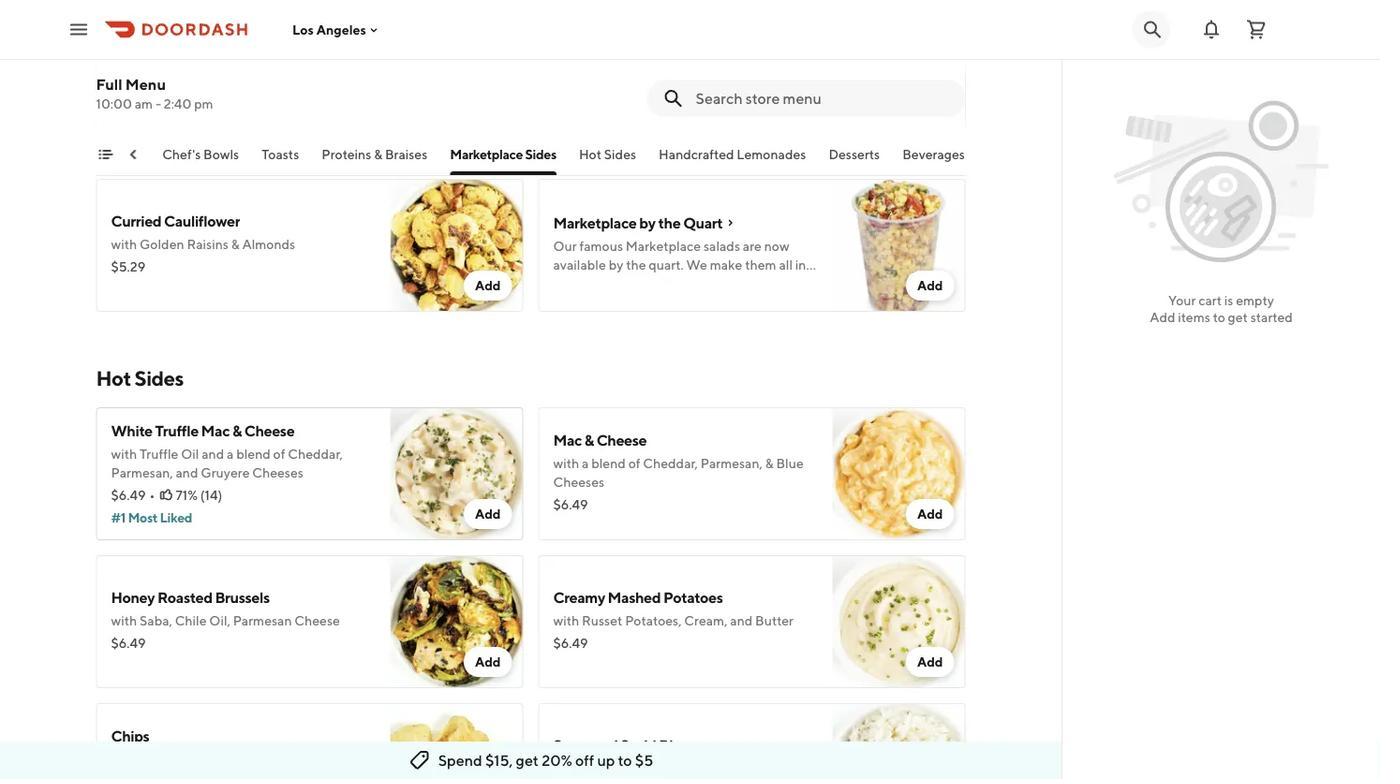 Task type: vqa. For each thing, say whether or not it's contained in the screenshot.
Sauteed within the Shrimp With Angel Hair Large Shrimp Sauteed With Tomatoes, Lemon, Garlic, Herbs And Fresh Basil On Top Of Angel Hair Pasta With A Touch Of Marinara Sauce
no



Task type: describe. For each thing, give the bounding box(es) containing it.
chef's
[[163, 147, 201, 162]]

creamy mashed potatoes with russet potatoes, cream, and butter $6.49
[[553, 589, 794, 651]]

$6.49 •
[[111, 488, 155, 503]]

0 horizontal spatial hot sides
[[96, 366, 184, 391]]

to for up
[[618, 752, 632, 770]]

with for snap
[[111, 79, 137, 95]]

angeles
[[317, 22, 366, 37]]

& inside brussels sprouts, dates & parmesan shaved brussels sprouts, medjool dates, parmesan  cheese, sage white balsamic vinaigrette
[[709, 55, 719, 73]]

cheese inside mac & cheese with a blend of cheddar, parmesan, & blue cheeses $6.49
[[597, 432, 647, 449]]

marketplace sides
[[451, 147, 557, 162]]

cart
[[1199, 293, 1222, 308]]

chips
[[111, 728, 149, 745]]

add inside "your cart is empty add items to get started"
[[1150, 310, 1176, 325]]

chef's bowls
[[163, 147, 240, 162]]

#1
[[111, 510, 126, 526]]

71%
[[176, 488, 198, 503]]

by
[[639, 214, 656, 232]]

cheese inside white truffle mac & cheese with truffle oil and a blend of cheddar, parmesan, and gruyere cheeses
[[244, 422, 295, 440]]

brussels sprouts, dates & parmesan shaved brussels sprouts, medjool dates, parmesan  cheese, sage white balsamic vinaigrette
[[553, 55, 788, 132]]

10:00
[[96, 96, 132, 112]]

handcrafted
[[659, 147, 735, 162]]

edamame
[[175, 55, 242, 73]]

off
[[575, 752, 594, 770]]

dates
[[668, 55, 707, 73]]

curried cauliflower with golden raisins & almonds $5.29
[[111, 212, 295, 275]]

add for mac & cheese
[[917, 506, 943, 522]]

poke
[[71, 147, 102, 162]]

carrots,
[[263, 79, 311, 95]]

add button for brussels
[[464, 648, 512, 678]]

$15,
[[485, 752, 513, 770]]

of inside white truffle mac & cheese with truffle oil and a blend of cheddar, parmesan, and gruyere cheeses
[[273, 447, 285, 462]]

pm
[[194, 96, 213, 112]]

& inside the snap pea edamame with watermelon radish, carrots, & sesame vinaigrette
[[313, 79, 322, 95]]

0 horizontal spatial and
[[176, 465, 198, 481]]

white
[[111, 422, 153, 440]]

liked
[[160, 510, 192, 526]]

beverages
[[903, 147, 966, 162]]

add for creamy mashed potatoes
[[917, 655, 943, 670]]

honey roasted brussels with saba, chile oil, parmesan cheese $6.49
[[111, 589, 340, 651]]

vinegar
[[672, 761, 719, 777]]

russet
[[582, 613, 623, 629]]

the
[[658, 214, 681, 232]]

mac inside white truffle mac & cheese with truffle oil and a blend of cheddar, parmesan, and gruyere cheeses
[[201, 422, 230, 440]]

mashed
[[608, 589, 661, 607]]

•
[[150, 488, 155, 503]]

$5.29
[[111, 259, 145, 275]]

blend inside white truffle mac & cheese with truffle oil and a blend of cheddar, parmesan, and gruyere cheeses
[[236, 447, 271, 462]]

chef's bowls button
[[163, 145, 240, 175]]

dates,
[[752, 79, 788, 95]]

sides inside button
[[605, 147, 637, 162]]

open menu image
[[67, 18, 90, 41]]

raisins
[[187, 237, 229, 252]]

sesame
[[324, 79, 371, 95]]

vinaigrette
[[553, 117, 618, 132]]

your
[[1169, 293, 1196, 308]]

(14)
[[200, 488, 222, 503]]

cheeses inside mac & cheese with a blend of cheddar, parmesan, & blue cheeses $6.49
[[553, 475, 605, 490]]

toasts button
[[262, 145, 300, 175]]

proteins & braises button
[[322, 145, 428, 175]]

cheddar, inside mac & cheese with a blend of cheddar, parmesan, & blue cheeses $6.49
[[643, 456, 698, 471]]

add button for potatoes
[[906, 648, 954, 678]]

1 horizontal spatial and
[[202, 447, 224, 462]]

brussels sprouts, dates & parmesan image
[[833, 31, 966, 164]]

up
[[597, 752, 615, 770]]

started
[[1251, 310, 1293, 325]]

full
[[96, 75, 122, 93]]

0 items, open order cart image
[[1245, 18, 1268, 41]]

0 vertical spatial brussels
[[553, 55, 608, 73]]

$5
[[635, 752, 653, 770]]

with for mac
[[553, 456, 579, 471]]

with for creamy
[[553, 613, 579, 629]]

beverages button
[[903, 145, 966, 175]]

potatoes,
[[625, 613, 682, 629]]

-
[[155, 96, 161, 112]]

your cart is empty add items to get started
[[1150, 293, 1293, 325]]

poke bowls button
[[71, 145, 140, 175]]

Item Search search field
[[696, 88, 951, 109]]

0 horizontal spatial get
[[516, 752, 539, 770]]

shaved
[[553, 79, 596, 95]]

mac inside mac & cheese with a blend of cheddar, parmesan, & blue cheeses $6.49
[[553, 432, 582, 449]]

seasoned sushi rice image
[[833, 704, 966, 780]]

hot inside hot sides button
[[579, 147, 602, 162]]

1 vertical spatial brussels
[[598, 79, 647, 95]]

marketplace by the quart image
[[833, 179, 966, 312]]

& inside curried cauliflower with golden raisins & almonds $5.29
[[231, 237, 240, 252]]

with inside white truffle mac & cheese with truffle oil and a blend of cheddar, parmesan, and gruyere cheeses
[[111, 447, 137, 462]]

am
[[135, 96, 153, 112]]

show menu categories image
[[98, 147, 113, 162]]

cheeses inside white truffle mac & cheese with truffle oil and a blend of cheddar, parmesan, and gruyere cheeses
[[252, 465, 304, 481]]

1 vertical spatial rice
[[643, 761, 669, 777]]

mac & cheese with a blend of cheddar, parmesan, & blue cheeses $6.49
[[553, 432, 804, 513]]

toasts
[[262, 147, 300, 162]]

chips image
[[390, 704, 523, 780]]

curried
[[111, 212, 161, 230]]

proteins & braises
[[322, 147, 428, 162]]

sprouts,
[[650, 79, 697, 95]]

honey roasted brussels image
[[390, 556, 523, 689]]

cheese,
[[614, 98, 660, 113]]

almonds
[[242, 237, 295, 252]]

is
[[1225, 293, 1234, 308]]

cheese inside honey roasted brussels with saba, chile oil, parmesan cheese $6.49
[[295, 613, 340, 629]]

white truffle mac & cheese with truffle oil and a blend of cheddar, parmesan, and gruyere cheeses
[[111, 422, 343, 481]]

parmesan inside honey roasted brussels with saba, chile oil, parmesan cheese $6.49
[[233, 613, 292, 629]]

balsamic
[[728, 98, 780, 113]]



Task type: locate. For each thing, give the bounding box(es) containing it.
brussels up shaved
[[553, 55, 608, 73]]

1 vertical spatial seasoned
[[582, 761, 640, 777]]

los angeles
[[292, 22, 366, 37]]

1 horizontal spatial get
[[1228, 310, 1248, 325]]

add button for with
[[464, 271, 512, 301]]

cheddar, inside white truffle mac & cheese with truffle oil and a blend of cheddar, parmesan, and gruyere cheeses
[[288, 447, 343, 462]]

$6.49 left • on the left bottom of the page
[[111, 488, 146, 503]]

parmesan up the "dates,"
[[721, 55, 787, 73]]

cauliflower
[[164, 212, 240, 230]]

get right $15,
[[516, 752, 539, 770]]

get down is
[[1228, 310, 1248, 325]]

a inside mac & cheese with a blend of cheddar, parmesan, & blue cheeses $6.49
[[582, 456, 589, 471]]

parmesan inside brussels sprouts, dates & parmesan shaved brussels sprouts, medjool dates, parmesan  cheese, sage white balsamic vinaigrette
[[721, 55, 787, 73]]

parmesan, inside mac & cheese with a blend of cheddar, parmesan, & blue cheeses $6.49
[[701, 456, 763, 471]]

golden
[[140, 237, 184, 252]]

brussels up the oil,
[[215, 589, 270, 607]]

0 vertical spatial marketplace
[[451, 147, 523, 162]]

0 vertical spatial truffle
[[155, 422, 198, 440]]

sprouts,
[[611, 55, 666, 73]]

to for items
[[1213, 310, 1226, 325]]

parmesan,
[[701, 456, 763, 471], [111, 465, 173, 481]]

1 vertical spatial truffle
[[140, 447, 178, 462]]

saba,
[[140, 613, 172, 629]]

0 vertical spatial and
[[202, 447, 224, 462]]

oil,
[[209, 613, 230, 629]]

seasoned sushi rice with seasoned rice vinegar
[[553, 737, 719, 777]]

los angeles button
[[292, 22, 381, 37]]

get inside "your cart is empty add items to get started"
[[1228, 310, 1248, 325]]

0 horizontal spatial parmesan
[[233, 613, 292, 629]]

bowls inside the chef's bowls button
[[204, 147, 240, 162]]

1 horizontal spatial hot sides
[[579, 147, 637, 162]]

1 vertical spatial to
[[618, 752, 632, 770]]

blue
[[776, 456, 804, 471]]

0 vertical spatial seasoned
[[553, 737, 618, 755]]

brussels inside honey roasted brussels with saba, chile oil, parmesan cheese $6.49
[[215, 589, 270, 607]]

pea
[[147, 55, 172, 73]]

1 horizontal spatial of
[[628, 456, 641, 471]]

to
[[1213, 310, 1226, 325], [618, 752, 632, 770]]

vinaigrette
[[111, 98, 178, 113]]

and inside creamy mashed potatoes with russet potatoes, cream, and butter $6.49
[[730, 613, 753, 629]]

$6.49 down saba,
[[111, 636, 146, 651]]

marketplace left by
[[553, 214, 637, 232]]

hot sides up white
[[96, 366, 184, 391]]

20%
[[542, 752, 572, 770]]

0 horizontal spatial to
[[618, 752, 632, 770]]

with
[[111, 79, 137, 95], [111, 237, 137, 252], [111, 447, 137, 462], [553, 456, 579, 471], [111, 613, 137, 629], [553, 613, 579, 629], [553, 761, 579, 777]]

2:40
[[164, 96, 191, 112]]

& inside 'proteins & braises' button
[[374, 147, 383, 162]]

parmesan right the oil,
[[233, 613, 292, 629]]

oil
[[181, 447, 199, 462]]

0 horizontal spatial a
[[227, 447, 234, 462]]

handcrafted lemonades button
[[659, 145, 807, 175]]

0 vertical spatial parmesan
[[721, 55, 787, 73]]

0 horizontal spatial blend
[[236, 447, 271, 462]]

0 horizontal spatial parmesan,
[[111, 465, 173, 481]]

a
[[227, 447, 234, 462], [582, 456, 589, 471]]

1 vertical spatial marketplace
[[553, 214, 637, 232]]

1 vertical spatial hot
[[96, 366, 131, 391]]

1 bowls from the left
[[105, 147, 140, 162]]

with inside the snap pea edamame with watermelon radish, carrots, & sesame vinaigrette
[[111, 79, 137, 95]]

1 vertical spatial and
[[176, 465, 198, 481]]

marketplace for marketplace sides
[[451, 147, 523, 162]]

&
[[709, 55, 719, 73], [313, 79, 322, 95], [374, 147, 383, 162], [231, 237, 240, 252], [232, 422, 242, 440], [585, 432, 594, 449], [765, 456, 774, 471]]

bowls right poke
[[105, 147, 140, 162]]

truffle up oil
[[155, 422, 198, 440]]

with for honey
[[111, 613, 137, 629]]

with inside curried cauliflower with golden raisins & almonds $5.29
[[111, 237, 137, 252]]

1 horizontal spatial bowls
[[204, 147, 240, 162]]

1 vertical spatial parmesan
[[233, 613, 292, 629]]

brussels up cheese,
[[598, 79, 647, 95]]

hot sides down vinaigrette
[[579, 147, 637, 162]]

desserts
[[829, 147, 881, 162]]

1 horizontal spatial sides
[[526, 147, 557, 162]]

1 horizontal spatial cheddar,
[[643, 456, 698, 471]]

add for honey roasted brussels
[[475, 655, 501, 670]]

creamy
[[553, 589, 605, 607]]

radish,
[[217, 79, 261, 95]]

71% (14)
[[176, 488, 222, 503]]

empty
[[1236, 293, 1274, 308]]

1 horizontal spatial marketplace
[[553, 214, 637, 232]]

notification bell image
[[1200, 18, 1223, 41]]

& inside white truffle mac & cheese with truffle oil and a blend of cheddar, parmesan, and gruyere cheeses
[[232, 422, 242, 440]]

curried cauliflower image
[[390, 179, 523, 312]]

menu
[[125, 75, 166, 93]]

and down oil
[[176, 465, 198, 481]]

rice
[[659, 737, 689, 755], [643, 761, 669, 777]]

truffle left oil
[[140, 447, 178, 462]]

1 horizontal spatial hot
[[579, 147, 602, 162]]

1 horizontal spatial a
[[582, 456, 589, 471]]

chile
[[175, 613, 207, 629]]

0 horizontal spatial hot
[[96, 366, 131, 391]]

parmesan, inside white truffle mac & cheese with truffle oil and a blend of cheddar, parmesan, and gruyere cheeses
[[111, 465, 173, 481]]

2 vertical spatial brussels
[[215, 589, 270, 607]]

blend
[[236, 447, 271, 462], [591, 456, 626, 471]]

0 vertical spatial rice
[[659, 737, 689, 755]]

bowls for poke bowls
[[105, 147, 140, 162]]

proteins
[[322, 147, 372, 162]]

0 horizontal spatial marketplace
[[451, 147, 523, 162]]

a inside white truffle mac & cheese with truffle oil and a blend of cheddar, parmesan, and gruyere cheeses
[[227, 447, 234, 462]]

1 horizontal spatial blend
[[591, 456, 626, 471]]

with inside honey roasted brussels with saba, chile oil, parmesan cheese $6.49
[[111, 613, 137, 629]]

snap
[[111, 55, 145, 73]]

hot down vinaigrette
[[579, 147, 602, 162]]

add button for cheese
[[906, 499, 954, 529]]

medjool
[[700, 79, 749, 95]]

1 horizontal spatial to
[[1213, 310, 1226, 325]]

0 horizontal spatial cheddar,
[[288, 447, 343, 462]]

0 horizontal spatial cheeses
[[252, 465, 304, 481]]

parmesan
[[553, 98, 612, 113]]

cheeses
[[252, 465, 304, 481], [553, 475, 605, 490]]

0 horizontal spatial bowls
[[105, 147, 140, 162]]

sides
[[526, 147, 557, 162], [605, 147, 637, 162], [135, 366, 184, 391]]

white truffle mac & cheese image
[[390, 408, 523, 541]]

roasted
[[157, 589, 212, 607]]

scroll menu navigation left image
[[126, 147, 141, 162]]

1 horizontal spatial cheeses
[[553, 475, 605, 490]]

parmesan, left blue
[[701, 456, 763, 471]]

butter
[[755, 613, 794, 629]]

with inside mac & cheese with a blend of cheddar, parmesan, & blue cheeses $6.49
[[553, 456, 579, 471]]

add for white truffle mac & cheese
[[475, 506, 501, 522]]

2 vertical spatial and
[[730, 613, 753, 629]]

bowls right chef's
[[204, 147, 240, 162]]

of
[[273, 447, 285, 462], [628, 456, 641, 471]]

$6.49 down russet
[[553, 636, 588, 651]]

bowls for chef's bowls
[[204, 147, 240, 162]]

bowls inside poke bowls button
[[105, 147, 140, 162]]

$6.49 inside mac & cheese with a blend of cheddar, parmesan, & blue cheeses $6.49
[[553, 497, 588, 513]]

1 horizontal spatial parmesan,
[[701, 456, 763, 471]]

with for seasoned
[[553, 761, 579, 777]]

white
[[692, 98, 725, 113]]

snap pea edamame image
[[390, 31, 523, 164]]

mac & cheese image
[[833, 408, 966, 541]]

truffle
[[155, 422, 198, 440], [140, 447, 178, 462]]

marketplace for marketplace by the quart
[[553, 214, 637, 232]]

1 vertical spatial get
[[516, 752, 539, 770]]

0 horizontal spatial mac
[[201, 422, 230, 440]]

get
[[1228, 310, 1248, 325], [516, 752, 539, 770]]

braises
[[386, 147, 428, 162]]

gruyere
[[201, 465, 250, 481]]

0 vertical spatial hot
[[579, 147, 602, 162]]

of inside mac & cheese with a blend of cheddar, parmesan, & blue cheeses $6.49
[[628, 456, 641, 471]]

marketplace right the braises
[[451, 147, 523, 162]]

and left butter
[[730, 613, 753, 629]]

lemonades
[[737, 147, 807, 162]]

sushi
[[621, 737, 656, 755]]

1 vertical spatial hot sides
[[96, 366, 184, 391]]

$6.49 inside honey roasted brussels with saba, chile oil, parmesan cheese $6.49
[[111, 636, 146, 651]]

add
[[475, 278, 501, 293], [917, 278, 943, 293], [1150, 310, 1176, 325], [475, 506, 501, 522], [917, 506, 943, 522], [475, 655, 501, 670], [917, 655, 943, 670]]

rice up vinegar
[[659, 737, 689, 755]]

2 horizontal spatial sides
[[605, 147, 637, 162]]

marketplace by the quart
[[553, 214, 723, 232]]

seasoned
[[553, 737, 618, 755], [582, 761, 640, 777]]

hot up white
[[96, 366, 131, 391]]

spend
[[438, 752, 482, 770]]

#1 most liked
[[111, 510, 192, 526]]

potatoes
[[664, 589, 723, 607]]

hot sides button
[[579, 145, 637, 175]]

$6.49
[[111, 488, 146, 503], [553, 497, 588, 513], [111, 636, 146, 651], [553, 636, 588, 651]]

to inside "your cart is empty add items to get started"
[[1213, 310, 1226, 325]]

full menu 10:00 am - 2:40 pm
[[96, 75, 213, 112]]

most
[[128, 510, 158, 526]]

$6.49 up 'creamy' on the bottom of the page
[[553, 497, 588, 513]]

marketplace
[[451, 147, 523, 162], [553, 214, 637, 232]]

creamy mashed potatoes image
[[833, 556, 966, 689]]

parmesan, up "$6.49 •"
[[111, 465, 173, 481]]

2 bowls from the left
[[204, 147, 240, 162]]

hot sides
[[579, 147, 637, 162], [96, 366, 184, 391]]

los
[[292, 22, 314, 37]]

cream,
[[684, 613, 728, 629]]

cheese
[[244, 422, 295, 440], [597, 432, 647, 449], [295, 613, 340, 629]]

items
[[1178, 310, 1211, 325]]

1 horizontal spatial parmesan
[[721, 55, 787, 73]]

to down cart
[[1213, 310, 1226, 325]]

with inside seasoned sushi rice with seasoned rice vinegar
[[553, 761, 579, 777]]

0 vertical spatial get
[[1228, 310, 1248, 325]]

poke bowls
[[71, 147, 140, 162]]

0 horizontal spatial sides
[[135, 366, 184, 391]]

hot
[[579, 147, 602, 162], [96, 366, 131, 391]]

handcrafted lemonades
[[659, 147, 807, 162]]

quart
[[683, 214, 723, 232]]

sage
[[662, 98, 690, 113]]

0 vertical spatial hot sides
[[579, 147, 637, 162]]

0 horizontal spatial of
[[273, 447, 285, 462]]

with inside creamy mashed potatoes with russet potatoes, cream, and butter $6.49
[[553, 613, 579, 629]]

and up gruyere
[[202, 447, 224, 462]]

to right up
[[618, 752, 632, 770]]

desserts button
[[829, 145, 881, 175]]

blend inside mac & cheese with a blend of cheddar, parmesan, & blue cheeses $6.49
[[591, 456, 626, 471]]

mac
[[201, 422, 230, 440], [553, 432, 582, 449]]

1 horizontal spatial mac
[[553, 432, 582, 449]]

0 vertical spatial to
[[1213, 310, 1226, 325]]

rice down sushi
[[643, 761, 669, 777]]

2 horizontal spatial and
[[730, 613, 753, 629]]

watermelon
[[140, 79, 214, 95]]

add for curried cauliflower
[[475, 278, 501, 293]]

$6.49 inside creamy mashed potatoes with russet potatoes, cream, and butter $6.49
[[553, 636, 588, 651]]



